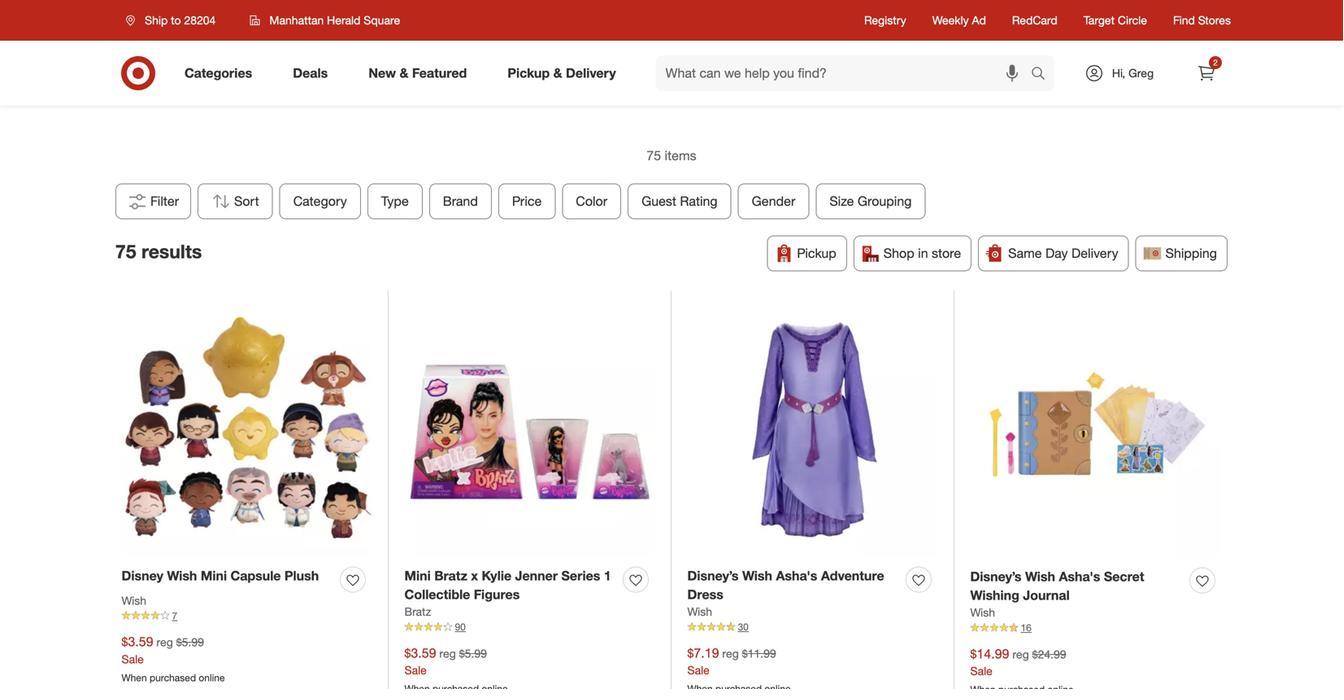 Task type: describe. For each thing, give the bounding box(es) containing it.
target
[[1084, 13, 1115, 27]]

2
[[1214, 57, 1218, 68]]

grouping
[[858, 193, 912, 209]]

same day delivery button
[[979, 236, 1130, 271]]

featured
[[412, 65, 467, 81]]

$14.99 reg $24.99 sale
[[971, 646, 1067, 678]]

pickup & delivery
[[508, 65, 616, 81]]

categories link
[[171, 55, 273, 91]]

shop in store
[[884, 245, 962, 261]]

registry link
[[865, 12, 907, 28]]

16
[[1021, 622, 1032, 634]]

category
[[294, 193, 347, 209]]

shop in store button
[[854, 236, 972, 271]]

when
[[122, 672, 147, 684]]

shipping
[[1166, 245, 1218, 261]]

pickup button
[[767, 236, 847, 271]]

pickup for pickup
[[798, 245, 837, 261]]

wish right disney
[[167, 568, 197, 584]]

ad
[[973, 13, 987, 27]]

wish inside disney's wish asha's adventure dress
[[743, 568, 773, 584]]

90 link
[[405, 620, 655, 634]]

mini inside mini bratz x kylie jenner series 1 collectible figures
[[405, 568, 431, 584]]

deals link
[[279, 55, 348, 91]]

size grouping
[[830, 193, 912, 209]]

dress
[[688, 586, 724, 602]]

rating
[[680, 193, 718, 209]]

disney's wish asha's adventure dress link
[[688, 567, 900, 604]]

registry
[[865, 13, 907, 27]]

deals
[[293, 65, 328, 81]]

store
[[932, 245, 962, 261]]

& for new
[[400, 65, 409, 81]]

purchased
[[150, 672, 196, 684]]

find stores link
[[1174, 12, 1232, 28]]

filter button
[[116, 183, 191, 219]]

circle
[[1118, 13, 1148, 27]]

x
[[471, 568, 478, 584]]

redcard link
[[1013, 12, 1058, 28]]

color
[[576, 193, 608, 209]]

stores
[[1199, 13, 1232, 27]]

1 mini from the left
[[201, 568, 227, 584]]

kylie
[[482, 568, 512, 584]]

pickup for pickup & delivery
[[508, 65, 550, 81]]

categories
[[185, 65, 252, 81]]

manhattan herald square button
[[239, 6, 411, 35]]

adventure
[[822, 568, 885, 584]]

reg for disney wish mini capsule plush
[[157, 635, 173, 649]]

asha's for adventure
[[776, 568, 818, 584]]

reg for mini bratz x kylie jenner series 1 collectible figures
[[440, 646, 456, 660]]

size
[[830, 193, 855, 209]]

shipping button
[[1136, 236, 1228, 271]]

in
[[919, 245, 929, 261]]

redcard
[[1013, 13, 1058, 27]]

wish down wishing
[[971, 605, 996, 620]]

7 link
[[122, 609, 372, 623]]

disney's wish asha's secret wishing journal
[[971, 569, 1145, 603]]

guest
[[642, 193, 677, 209]]

size grouping button
[[816, 183, 926, 219]]

$3.59 reg $5.99 sale when purchased online
[[122, 634, 225, 684]]

$3.59 reg $5.99 sale
[[405, 645, 487, 677]]

greg
[[1129, 66, 1154, 80]]

wish link for disney's wish asha's secret wishing journal
[[971, 605, 996, 621]]

reg for disney's wish asha's secret wishing journal
[[1013, 647, 1030, 661]]

square
[[364, 13, 400, 27]]

hi, greg
[[1113, 66, 1154, 80]]

ship to 28204 button
[[116, 6, 233, 35]]

new
[[369, 65, 396, 81]]

75 for 75 results
[[116, 240, 136, 263]]

wish link for disney wish mini capsule plush
[[122, 593, 146, 609]]

$7.19 reg $11.99 sale
[[688, 645, 777, 677]]

2 link
[[1189, 55, 1225, 91]]

30
[[738, 621, 749, 633]]

disney's wish asha's adventure dress
[[688, 568, 885, 602]]

sale for disney's wish asha's secret wishing journal
[[971, 664, 993, 678]]

asha's for secret
[[1060, 569, 1101, 585]]

price
[[512, 193, 542, 209]]

manhattan
[[270, 13, 324, 27]]

color button
[[562, 183, 622, 219]]

journal
[[1024, 587, 1070, 603]]

items
[[665, 148, 697, 164]]



Task type: locate. For each thing, give the bounding box(es) containing it.
gender
[[752, 193, 796, 209]]

0 horizontal spatial $5.99
[[176, 635, 204, 649]]

sale
[[122, 652, 144, 666], [405, 663, 427, 677], [688, 663, 710, 677], [971, 664, 993, 678]]

pickup inside button
[[798, 245, 837, 261]]

wish link down disney
[[122, 593, 146, 609]]

delivery
[[566, 65, 616, 81], [1072, 245, 1119, 261]]

disney's inside disney's wish asha's secret wishing journal
[[971, 569, 1022, 585]]

reg for disney's wish asha's adventure dress
[[723, 646, 739, 660]]

sale down bratz link at the bottom left of the page
[[405, 663, 427, 677]]

weekly ad
[[933, 13, 987, 27]]

&
[[400, 65, 409, 81], [554, 65, 563, 81]]

delivery for same day delivery
[[1072, 245, 1119, 261]]

find
[[1174, 13, 1196, 27]]

$3.59
[[122, 634, 153, 650], [405, 645, 436, 661]]

1 vertical spatial bratz
[[405, 605, 431, 619]]

capsule
[[231, 568, 281, 584]]

weekly ad link
[[933, 12, 987, 28]]

same
[[1009, 245, 1043, 261]]

disney's wish asha's adventure dress image
[[688, 307, 938, 557], [688, 307, 938, 557]]

reg inside $14.99 reg $24.99 sale
[[1013, 647, 1030, 661]]

disney's up the dress
[[688, 568, 739, 584]]

$5.99 for bratz
[[459, 646, 487, 660]]

75 left results
[[116, 240, 136, 263]]

asha's inside disney's wish asha's adventure dress
[[776, 568, 818, 584]]

1 horizontal spatial pickup
[[798, 245, 837, 261]]

type
[[381, 193, 409, 209]]

gender button
[[738, 183, 810, 219]]

brand button
[[429, 183, 492, 219]]

sale down $14.99
[[971, 664, 993, 678]]

mini bratz x kylie jenner series 1 collectible figures link
[[405, 567, 617, 604]]

wish link for disney's wish asha's adventure dress
[[688, 604, 713, 620]]

$5.99 inside $3.59 reg $5.99 sale when purchased online
[[176, 635, 204, 649]]

sale inside $7.19 reg $11.99 sale
[[688, 663, 710, 677]]

type button
[[368, 183, 423, 219]]

75
[[647, 148, 661, 164], [116, 240, 136, 263]]

1 horizontal spatial bratz
[[435, 568, 468, 584]]

wish link down the dress
[[688, 604, 713, 620]]

asha's up 30 link
[[776, 568, 818, 584]]

wish down the dress
[[688, 605, 713, 619]]

90
[[455, 621, 466, 633]]

reg down '7'
[[157, 635, 173, 649]]

bratz inside mini bratz x kylie jenner series 1 collectible figures
[[435, 568, 468, 584]]

2 mini from the left
[[405, 568, 431, 584]]

reg down the 16 at the bottom of page
[[1013, 647, 1030, 661]]

75 items
[[647, 148, 697, 164]]

new & featured
[[369, 65, 467, 81]]

sale up when
[[122, 652, 144, 666]]

1 horizontal spatial $3.59
[[405, 645, 436, 661]]

target circle
[[1084, 13, 1148, 27]]

disney's wish asha's secret wishing journal image
[[971, 307, 1222, 558], [971, 307, 1222, 558]]

2 & from the left
[[554, 65, 563, 81]]

hi,
[[1113, 66, 1126, 80]]

sale for disney wish mini capsule plush
[[122, 652, 144, 666]]

disney's
[[688, 568, 739, 584], [971, 569, 1022, 585]]

pickup & delivery link
[[494, 55, 637, 91]]

1 horizontal spatial &
[[554, 65, 563, 81]]

disney's inside disney's wish asha's adventure dress
[[688, 568, 739, 584]]

day
[[1046, 245, 1069, 261]]

price button
[[499, 183, 556, 219]]

28204
[[184, 13, 216, 27]]

new & featured link
[[355, 55, 488, 91]]

1 horizontal spatial 75
[[647, 148, 661, 164]]

search button
[[1024, 55, 1063, 94]]

What can we help you find? suggestions appear below search field
[[656, 55, 1036, 91]]

1 horizontal spatial $5.99
[[459, 646, 487, 660]]

$3.59 for mini bratz x kylie jenner series 1 collectible figures
[[405, 645, 436, 661]]

to
[[171, 13, 181, 27]]

0 vertical spatial delivery
[[566, 65, 616, 81]]

online
[[199, 672, 225, 684]]

$5.99 down '7'
[[176, 635, 204, 649]]

mini left capsule
[[201, 568, 227, 584]]

$11.99
[[743, 646, 777, 660]]

$3.59 up when
[[122, 634, 153, 650]]

& for pickup
[[554, 65, 563, 81]]

asha's up journal
[[1060, 569, 1101, 585]]

wish inside disney's wish asha's secret wishing journal
[[1026, 569, 1056, 585]]

sale inside $3.59 reg $5.99 sale
[[405, 663, 427, 677]]

$5.99 for wish
[[176, 635, 204, 649]]

wish link
[[122, 593, 146, 609], [688, 604, 713, 620], [971, 605, 996, 621]]

$3.59 for disney wish mini capsule plush
[[122, 634, 153, 650]]

disney's for wishing
[[971, 569, 1022, 585]]

1 horizontal spatial mini
[[405, 568, 431, 584]]

herald
[[327, 13, 361, 27]]

reg inside $7.19 reg $11.99 sale
[[723, 646, 739, 660]]

0 horizontal spatial bratz
[[405, 605, 431, 619]]

2 horizontal spatial wish link
[[971, 605, 996, 621]]

0 vertical spatial bratz
[[435, 568, 468, 584]]

disney wish mini capsule plush
[[122, 568, 319, 584]]

1 horizontal spatial wish link
[[688, 604, 713, 620]]

figures
[[474, 586, 520, 602]]

$14.99
[[971, 646, 1010, 662]]

same day delivery
[[1009, 245, 1119, 261]]

1 horizontal spatial asha's
[[1060, 569, 1101, 585]]

bratz up collectible
[[435, 568, 468, 584]]

wish down disney
[[122, 593, 146, 608]]

mini bratz x kylie jenner series 1 collectible figures image
[[405, 307, 655, 557], [405, 307, 655, 557]]

reg inside $3.59 reg $5.99 sale when purchased online
[[157, 635, 173, 649]]

0 vertical spatial 75
[[647, 148, 661, 164]]

find stores
[[1174, 13, 1232, 27]]

wish
[[167, 568, 197, 584], [743, 568, 773, 584], [1026, 569, 1056, 585], [122, 593, 146, 608], [688, 605, 713, 619], [971, 605, 996, 620]]

guest rating
[[642, 193, 718, 209]]

bratz down collectible
[[405, 605, 431, 619]]

75 for 75 items
[[647, 148, 661, 164]]

wish up 30
[[743, 568, 773, 584]]

1 vertical spatial delivery
[[1072, 245, 1119, 261]]

0 horizontal spatial wish link
[[122, 593, 146, 609]]

delivery inside button
[[1072, 245, 1119, 261]]

disney wish mini capsule plush image
[[122, 307, 372, 557], [122, 307, 372, 557]]

delivery for pickup & delivery
[[566, 65, 616, 81]]

1 & from the left
[[400, 65, 409, 81]]

$5.99 down 90
[[459, 646, 487, 660]]

$3.59 inside $3.59 reg $5.99 sale
[[405, 645, 436, 661]]

1 vertical spatial 75
[[116, 240, 136, 263]]

disney's for dress
[[688, 568, 739, 584]]

disney's up wishing
[[971, 569, 1022, 585]]

0 horizontal spatial pickup
[[508, 65, 550, 81]]

asha's inside disney's wish asha's secret wishing journal
[[1060, 569, 1101, 585]]

pickup
[[508, 65, 550, 81], [798, 245, 837, 261]]

7
[[172, 610, 177, 622]]

1 vertical spatial pickup
[[798, 245, 837, 261]]

mini up collectible
[[405, 568, 431, 584]]

$5.99 inside $3.59 reg $5.99 sale
[[459, 646, 487, 660]]

wish up journal
[[1026, 569, 1056, 585]]

reg inside $3.59 reg $5.99 sale
[[440, 646, 456, 660]]

reg right $7.19
[[723, 646, 739, 660]]

30 link
[[688, 620, 938, 634]]

collectible
[[405, 586, 470, 602]]

reg
[[157, 635, 173, 649], [440, 646, 456, 660], [723, 646, 739, 660], [1013, 647, 1030, 661]]

0 horizontal spatial $3.59
[[122, 634, 153, 650]]

wishing
[[971, 587, 1020, 603]]

disney
[[122, 568, 163, 584]]

series
[[562, 568, 601, 584]]

0 horizontal spatial disney's
[[688, 568, 739, 584]]

mini bratz x kylie jenner series 1 collectible figures
[[405, 568, 612, 602]]

bratz link
[[405, 604, 431, 620]]

75 left items
[[647, 148, 661, 164]]

target circle link
[[1084, 12, 1148, 28]]

sale inside $3.59 reg $5.99 sale when purchased online
[[122, 652, 144, 666]]

$3.59 inside $3.59 reg $5.99 sale when purchased online
[[122, 634, 153, 650]]

sale down $7.19
[[688, 663, 710, 677]]

0 horizontal spatial delivery
[[566, 65, 616, 81]]

sale for disney's wish asha's adventure dress
[[688, 663, 710, 677]]

0 horizontal spatial &
[[400, 65, 409, 81]]

$5.99
[[176, 635, 204, 649], [459, 646, 487, 660]]

bratz
[[435, 568, 468, 584], [405, 605, 431, 619]]

disney's wish asha's secret wishing journal link
[[971, 567, 1184, 605]]

sale for mini bratz x kylie jenner series 1 collectible figures
[[405, 663, 427, 677]]

brand
[[443, 193, 478, 209]]

disney wish mini capsule plush link
[[122, 567, 319, 585]]

0 horizontal spatial asha's
[[776, 568, 818, 584]]

plush
[[285, 568, 319, 584]]

manhattan herald square
[[270, 13, 400, 27]]

0 vertical spatial pickup
[[508, 65, 550, 81]]

guest rating button
[[628, 183, 732, 219]]

secret
[[1105, 569, 1145, 585]]

reg down 90
[[440, 646, 456, 660]]

search
[[1024, 67, 1063, 83]]

wish link down wishing
[[971, 605, 996, 621]]

0 horizontal spatial mini
[[201, 568, 227, 584]]

filter
[[150, 193, 179, 209]]

$3.59 down bratz link at the bottom left of the page
[[405, 645, 436, 661]]

0 horizontal spatial 75
[[116, 240, 136, 263]]

jenner
[[515, 568, 558, 584]]

results
[[142, 240, 202, 263]]

1 horizontal spatial delivery
[[1072, 245, 1119, 261]]

weekly
[[933, 13, 969, 27]]

$24.99
[[1033, 647, 1067, 661]]

1 horizontal spatial disney's
[[971, 569, 1022, 585]]

mini
[[201, 568, 227, 584], [405, 568, 431, 584]]

sale inside $14.99 reg $24.99 sale
[[971, 664, 993, 678]]

1
[[604, 568, 612, 584]]



Task type: vqa. For each thing, say whether or not it's contained in the screenshot.


